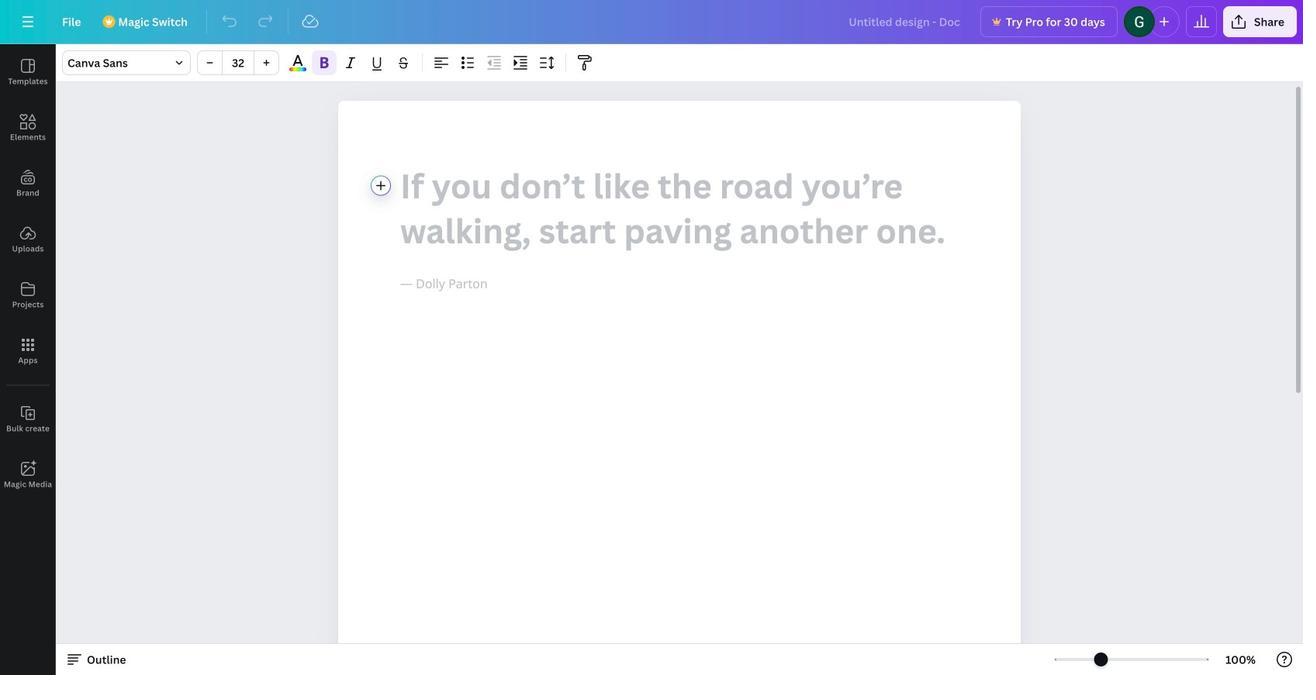 Task type: vqa. For each thing, say whether or not it's contained in the screenshot.
Side Panel tab list
yes



Task type: locate. For each thing, give the bounding box(es) containing it.
side panel tab list
[[0, 44, 56, 503]]

None text field
[[338, 101, 1021, 676]]

– – number field
[[227, 55, 249, 70]]

group
[[197, 50, 279, 75]]



Task type: describe. For each thing, give the bounding box(es) containing it.
color range image
[[289, 68, 306, 71]]

Design title text field
[[836, 6, 974, 37]]

main menu bar
[[0, 0, 1303, 44]]



